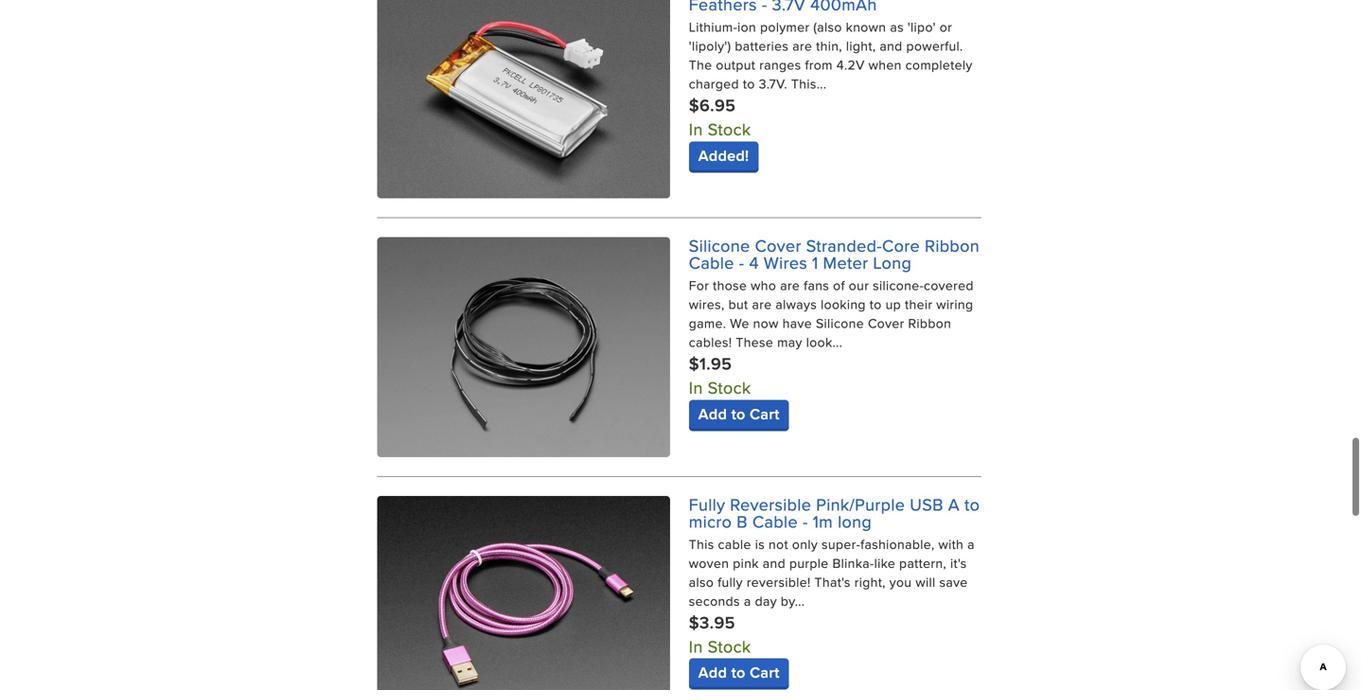 Task type: describe. For each thing, give the bounding box(es) containing it.
slim lithium ion polymer battery 3.7v 400mah with jst 2-ph connector and short cable image
[[377, 0, 670, 199]]

pink/purple
[[817, 492, 906, 516]]

save
[[940, 573, 968, 592]]

'lipoly')
[[689, 37, 732, 56]]

look...
[[807, 333, 843, 352]]

not
[[769, 535, 789, 554]]

from
[[805, 56, 833, 74]]

add to cart link for $1.95
[[689, 400, 790, 428]]

seconds
[[689, 592, 741, 611]]

fully reversible pink/purple usb a to micro b cable - 1m long element
[[377, 492, 982, 690]]

we
[[730, 314, 750, 333]]

by...
[[781, 592, 805, 611]]

add for $3.95
[[699, 661, 728, 684]]

but
[[729, 295, 749, 314]]

cable
[[718, 535, 752, 554]]

cart for $3.95
[[750, 661, 780, 684]]

is
[[755, 535, 765, 554]]

in for $3.95
[[689, 634, 703, 658]]

up
[[886, 295, 902, 314]]

cables!
[[689, 333, 732, 352]]

$6.95 in stock added!
[[689, 93, 751, 167]]

- inside fully reversible pink/purple usb a to micro b cable - 1m long this cable is not only super-fashionable, with a woven pink and purple blinka-like pattern, it's also fully reversible! that's right, you will save seconds a day by... $3.95 in stock add to cart
[[803, 509, 809, 533]]

meter
[[824, 251, 869, 275]]

this
[[689, 535, 715, 554]]

for
[[689, 276, 710, 295]]

long
[[838, 509, 872, 533]]

day
[[755, 592, 777, 611]]

that's
[[815, 573, 851, 592]]

cable inside fully reversible pink/purple usb a to micro b cable - 1m long this cable is not only super-fashionable, with a woven pink and purple blinka-like pattern, it's also fully reversible! that's right, you will save seconds a day by... $3.95 in stock add to cart
[[753, 509, 798, 533]]

are down wires
[[781, 276, 800, 295]]

batteries
[[735, 37, 789, 56]]

may
[[778, 333, 803, 352]]

$3.95
[[689, 610, 736, 635]]

lithium-ion polymer (also known as 'lipo' or 'lipoly') batteries are thin, light, and powerful. the output ranges from 4.2v when completely charged to 3.7v. this...
[[689, 18, 973, 93]]

in for $1.95
[[689, 376, 703, 400]]

silicone cover stranded-core ribbon cable - 4 wires 1 meter long element
[[377, 234, 982, 477]]

right,
[[855, 573, 886, 592]]

fully reversible pink/purple usb a to micro b cable - 1m long this cable is not only super-fashionable, with a woven pink and purple blinka-like pattern, it's also fully reversible! that's right, you will save seconds a day by... $3.95 in stock add to cart
[[689, 492, 980, 684]]

now
[[754, 314, 779, 333]]

fans
[[804, 276, 830, 295]]

- inside silicone cover stranded-core ribbon cable - 4 wires 1 meter long for those who are fans of our silicone-covered wires, but are always looking to up their wiring game. we now have silicone cover ribbon cables! these may look... $1.95 in stock add to cart
[[739, 251, 745, 275]]

4
[[750, 251, 759, 275]]

to down $3.95 on the right bottom of page
[[732, 661, 746, 684]]

add for $1.95
[[699, 403, 728, 425]]

our
[[849, 276, 870, 295]]

3.7v.
[[759, 74, 788, 93]]

0 vertical spatial ribbon
[[925, 234, 980, 258]]

in inside the $6.95 in stock added!
[[689, 117, 703, 141]]

silicone cover stranded-core ribbon cable - 4 wires 1 meter long for those who are fans of our silicone-covered wires, but are always looking to up their wiring game. we now have silicone cover ribbon cables! these may look... $1.95 in stock add to cart
[[689, 234, 980, 425]]

0 horizontal spatial silicone
[[689, 234, 751, 258]]

when
[[869, 56, 902, 74]]

usb
[[910, 492, 944, 516]]

lithium-
[[689, 18, 738, 37]]

ranges
[[760, 56, 802, 74]]

add to cart link for $3.95
[[689, 659, 790, 687]]

known
[[846, 18, 887, 37]]

looking
[[821, 295, 866, 314]]

only
[[793, 535, 818, 554]]

a coiled silicone cover stranded-core ribbon cable - 4 wires 1 meter long image
[[377, 237, 670, 457]]

silicone-
[[873, 276, 924, 295]]

reversible!
[[747, 573, 811, 592]]

4.2v
[[837, 56, 865, 74]]

or
[[940, 18, 953, 37]]

woven
[[689, 554, 730, 573]]

with
[[939, 535, 964, 554]]

blinka-
[[833, 554, 875, 573]]

their
[[905, 295, 933, 314]]



Task type: vqa. For each thing, say whether or not it's contained in the screenshot.
output
yes



Task type: locate. For each thing, give the bounding box(es) containing it.
a
[[968, 535, 975, 554], [744, 592, 752, 611]]

are right "but"
[[752, 295, 772, 314]]

a left day
[[744, 592, 752, 611]]

1 vertical spatial and
[[763, 554, 786, 573]]

game.
[[689, 314, 727, 333]]

to left the 3.7v.
[[743, 74, 755, 93]]

1 vertical spatial ribbon
[[909, 314, 952, 333]]

(also
[[814, 18, 843, 37]]

pattern,
[[900, 554, 947, 573]]

will
[[916, 573, 936, 592]]

are
[[793, 37, 813, 56], [781, 276, 800, 295], [752, 295, 772, 314]]

purple
[[790, 554, 829, 573]]

add to cart link
[[689, 400, 790, 428], [689, 659, 790, 687]]

always
[[776, 295, 817, 314]]

2 cart from the top
[[750, 661, 780, 684]]

cable up not at the right bottom of the page
[[753, 509, 798, 533]]

1 vertical spatial stock
[[708, 376, 751, 400]]

wiring
[[937, 295, 974, 314]]

stock inside silicone cover stranded-core ribbon cable - 4 wires 1 meter long for those who are fans of our silicone-covered wires, but are always looking to up their wiring game. we now have silicone cover ribbon cables! these may look... $1.95 in stock add to cart
[[708, 376, 751, 400]]

to inside lithium-ion polymer (also known as 'lipo' or 'lipoly') batteries are thin, light, and powerful. the output ranges from 4.2v when completely charged to 3.7v. this...
[[743, 74, 755, 93]]

3 stock from the top
[[708, 634, 751, 658]]

0 vertical spatial a
[[968, 535, 975, 554]]

- left 1m
[[803, 509, 809, 533]]

silicone cover stranded-core ribbon cable - 4 wires 1 meter long link
[[689, 234, 980, 275]]

charged
[[689, 74, 740, 93]]

0 vertical spatial cart
[[750, 403, 780, 425]]

0 vertical spatial in
[[689, 117, 703, 141]]

1 vertical spatial cart
[[750, 661, 780, 684]]

stranded-
[[807, 234, 883, 258]]

2 vertical spatial in
[[689, 634, 703, 658]]

in down seconds
[[689, 634, 703, 658]]

the
[[689, 56, 713, 74]]

a
[[949, 492, 960, 516]]

cart down these
[[750, 403, 780, 425]]

to down $1.95
[[732, 403, 746, 425]]

who
[[751, 276, 777, 295]]

1 stock from the top
[[708, 117, 751, 141]]

cart for $1.95
[[750, 403, 780, 425]]

0 vertical spatial cover
[[755, 234, 802, 258]]

0 vertical spatial add
[[699, 403, 728, 425]]

of
[[834, 276, 846, 295]]

and inside lithium-ion polymer (also known as 'lipo' or 'lipoly') batteries are thin, light, and powerful. the output ranges from 4.2v when completely charged to 3.7v. this...
[[880, 37, 903, 56]]

have
[[783, 314, 813, 333]]

1
[[813, 251, 819, 275]]

like
[[875, 554, 896, 573]]

stock for $3.95
[[708, 634, 751, 658]]

super-
[[822, 535, 861, 554]]

add inside fully reversible pink/purple usb a to micro b cable - 1m long this cable is not only super-fashionable, with a woven pink and purple blinka-like pattern, it's also fully reversible! that's right, you will save seconds a day by... $3.95 in stock add to cart
[[699, 661, 728, 684]]

to left up in the top of the page
[[870, 295, 882, 314]]

cable up for
[[689, 251, 735, 275]]

ribbon
[[925, 234, 980, 258], [909, 314, 952, 333]]

wires,
[[689, 295, 725, 314]]

1 vertical spatial in
[[689, 376, 703, 400]]

are inside lithium-ion polymer (also known as 'lipo' or 'lipoly') batteries are thin, light, and powerful. the output ranges from 4.2v when completely charged to 3.7v. this...
[[793, 37, 813, 56]]

those
[[713, 276, 747, 295]]

light,
[[847, 37, 876, 56]]

3 in from the top
[[689, 634, 703, 658]]

2 add to cart link from the top
[[689, 659, 790, 687]]

b
[[737, 509, 748, 533]]

stock for $1.95
[[708, 376, 751, 400]]

to right a
[[965, 492, 980, 516]]

also
[[689, 573, 714, 592]]

covered
[[924, 276, 974, 295]]

stock inside fully reversible pink/purple usb a to micro b cable - 1m long this cable is not only super-fashionable, with a woven pink and purple blinka-like pattern, it's also fully reversible! that's right, you will save seconds a day by... $3.95 in stock add to cart
[[708, 634, 751, 658]]

2 stock from the top
[[708, 376, 751, 400]]

0 vertical spatial stock
[[708, 117, 751, 141]]

silicone up those
[[689, 234, 751, 258]]

0 vertical spatial silicone
[[689, 234, 751, 258]]

are left the thin,
[[793, 37, 813, 56]]

stock inside the $6.95 in stock added!
[[708, 117, 751, 141]]

micro
[[689, 509, 732, 533]]

in down cables!
[[689, 376, 703, 400]]

ion
[[738, 18, 757, 37]]

core
[[883, 234, 921, 258]]

0 vertical spatial and
[[880, 37, 903, 56]]

1 horizontal spatial -
[[803, 509, 809, 533]]

$1.95
[[689, 352, 732, 376]]

$6.95
[[689, 93, 736, 118]]

ribbon up covered
[[925, 234, 980, 258]]

1 add to cart link from the top
[[689, 400, 790, 428]]

lithium ion polymer battery ideal for feathers - 3.7v 400mah element
[[377, 0, 982, 218]]

a right with
[[968, 535, 975, 554]]

in
[[689, 117, 703, 141], [689, 376, 703, 400], [689, 634, 703, 658]]

1 in from the top
[[689, 117, 703, 141]]

fashionable,
[[861, 535, 935, 554]]

cart inside silicone cover stranded-core ribbon cable - 4 wires 1 meter long for those who are fans of our silicone-covered wires, but are always looking to up their wiring game. we now have silicone cover ribbon cables! these may look... $1.95 in stock add to cart
[[750, 403, 780, 425]]

and right pink at the bottom of page
[[763, 554, 786, 573]]

0 vertical spatial -
[[739, 251, 745, 275]]

add to cart link inside silicone cover stranded-core ribbon cable - 4 wires 1 meter long element
[[689, 400, 790, 428]]

stock down seconds
[[708, 634, 751, 658]]

1 vertical spatial add
[[699, 661, 728, 684]]

1 cart from the top
[[750, 403, 780, 425]]

add inside silicone cover stranded-core ribbon cable - 4 wires 1 meter long for those who are fans of our silicone-covered wires, but are always looking to up their wiring game. we now have silicone cover ribbon cables! these may look... $1.95 in stock add to cart
[[699, 403, 728, 425]]

0 vertical spatial add to cart link
[[689, 400, 790, 428]]

add to cart link inside fully reversible pink/purple usb a to micro b cable - 1m long element
[[689, 659, 790, 687]]

cover left their on the right of page
[[868, 314, 905, 333]]

pink
[[733, 554, 759, 573]]

cable inside silicone cover stranded-core ribbon cable - 4 wires 1 meter long for those who are fans of our silicone-covered wires, but are always looking to up their wiring game. we now have silicone cover ribbon cables! these may look... $1.95 in stock add to cart
[[689, 251, 735, 275]]

as
[[891, 18, 904, 37]]

reversible
[[730, 492, 812, 516]]

added!
[[699, 144, 750, 167]]

cover
[[755, 234, 802, 258], [868, 314, 905, 333]]

add
[[699, 403, 728, 425], [699, 661, 728, 684]]

powerful.
[[907, 37, 964, 56]]

0 horizontal spatial cable
[[689, 251, 735, 275]]

1 vertical spatial cable
[[753, 509, 798, 533]]

1 add from the top
[[699, 403, 728, 425]]

0 horizontal spatial a
[[744, 592, 752, 611]]

add to cart link down $1.95
[[689, 400, 790, 428]]

and inside fully reversible pink/purple usb a to micro b cable - 1m long this cable is not only super-fashionable, with a woven pink and purple blinka-like pattern, it's also fully reversible! that's right, you will save seconds a day by... $3.95 in stock add to cart
[[763, 554, 786, 573]]

silicone
[[689, 234, 751, 258], [816, 314, 865, 333]]

stock down cables!
[[708, 376, 751, 400]]

wires
[[764, 251, 808, 275]]

cable
[[689, 251, 735, 275], [753, 509, 798, 533]]

1 horizontal spatial silicone
[[816, 314, 865, 333]]

and
[[880, 37, 903, 56], [763, 554, 786, 573]]

cart inside fully reversible pink/purple usb a to micro b cable - 1m long this cable is not only super-fashionable, with a woven pink and purple blinka-like pattern, it's also fully reversible! that's right, you will save seconds a day by... $3.95 in stock add to cart
[[750, 661, 780, 684]]

this...
[[792, 74, 827, 93]]

stock up added!
[[708, 117, 751, 141]]

in inside silicone cover stranded-core ribbon cable - 4 wires 1 meter long for those who are fans of our silicone-covered wires, but are always looking to up their wiring game. we now have silicone cover ribbon cables! these may look... $1.95 in stock add to cart
[[689, 376, 703, 400]]

1 vertical spatial cover
[[868, 314, 905, 333]]

in up added!
[[689, 117, 703, 141]]

0 horizontal spatial and
[[763, 554, 786, 573]]

fully reversible pink/purple usb a to micro b cable - 1m long link
[[689, 492, 980, 533]]

fully
[[689, 492, 726, 516]]

cover left 1
[[755, 234, 802, 258]]

in inside fully reversible pink/purple usb a to micro b cable - 1m long this cable is not only super-fashionable, with a woven pink and purple blinka-like pattern, it's also fully reversible! that's right, you will save seconds a day by... $3.95 in stock add to cart
[[689, 634, 703, 658]]

0 vertical spatial cable
[[689, 251, 735, 275]]

1 horizontal spatial cable
[[753, 509, 798, 533]]

ribbon right up in the top of the page
[[909, 314, 952, 333]]

cart
[[750, 403, 780, 425], [750, 661, 780, 684]]

you
[[890, 573, 912, 592]]

'lipo'
[[908, 18, 936, 37]]

stock
[[708, 117, 751, 141], [708, 376, 751, 400], [708, 634, 751, 658]]

-
[[739, 251, 745, 275], [803, 509, 809, 533]]

add to cart link down $3.95 on the right bottom of page
[[689, 659, 790, 687]]

output
[[716, 56, 756, 74]]

thin,
[[817, 37, 843, 56]]

completely
[[906, 56, 973, 74]]

long
[[874, 251, 912, 275]]

0 horizontal spatial -
[[739, 251, 745, 275]]

2 add from the top
[[699, 661, 728, 684]]

added! link
[[689, 141, 759, 170]]

polymer
[[761, 18, 810, 37]]

1 horizontal spatial cover
[[868, 314, 905, 333]]

1m
[[813, 509, 833, 533]]

1 vertical spatial add to cart link
[[689, 659, 790, 687]]

1 horizontal spatial a
[[968, 535, 975, 554]]

fully reversible pink/purple usb a to micro b cable image
[[377, 496, 670, 690]]

1 vertical spatial silicone
[[816, 314, 865, 333]]

it's
[[951, 554, 967, 573]]

2 in from the top
[[689, 376, 703, 400]]

these
[[736, 333, 774, 352]]

cart down day
[[750, 661, 780, 684]]

0 horizontal spatial cover
[[755, 234, 802, 258]]

1 vertical spatial a
[[744, 592, 752, 611]]

and right light,
[[880, 37, 903, 56]]

- left the 4
[[739, 251, 745, 275]]

add down $1.95
[[699, 403, 728, 425]]

silicone down of
[[816, 314, 865, 333]]

fully
[[718, 573, 743, 592]]

2 vertical spatial stock
[[708, 634, 751, 658]]

add down $3.95 on the right bottom of page
[[699, 661, 728, 684]]

1 horizontal spatial and
[[880, 37, 903, 56]]

1 vertical spatial -
[[803, 509, 809, 533]]



